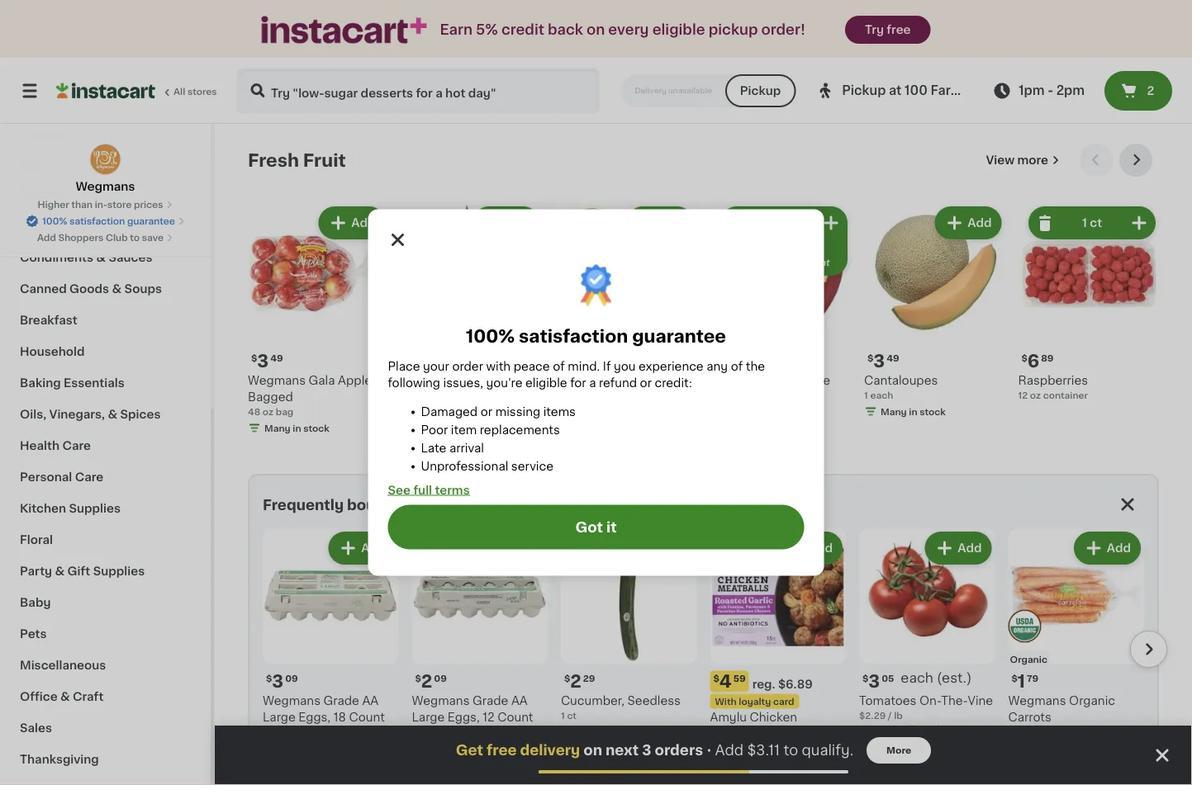 Task type: locate. For each thing, give the bounding box(es) containing it.
0 horizontal spatial about
[[556, 420, 584, 430]]

dry goods & pasta
[[20, 221, 133, 232]]

0 horizontal spatial aa
[[362, 695, 379, 707]]

0 horizontal spatial free
[[487, 744, 517, 758]]

(est.) up credit:
[[631, 352, 666, 365]]

missing
[[495, 406, 540, 418]]

1 horizontal spatial apples
[[710, 391, 750, 403]]

pickup button
[[725, 74, 796, 107]]

1 large from the left
[[263, 712, 296, 723]]

49 for wegmans
[[270, 354, 283, 363]]

0 horizontal spatial 100%
[[42, 217, 67, 226]]

0 vertical spatial or
[[640, 377, 652, 389]]

aa inside wegmans grade aa large eggs, 12 count 24 oz many in stock
[[511, 695, 528, 707]]

1 horizontal spatial (est.)
[[784, 352, 819, 365]]

1 vertical spatial satisfaction
[[519, 328, 628, 345]]

2 $ 3 49 from the left
[[867, 353, 899, 370]]

wegmans grade aa large eggs, 18 count
[[263, 695, 385, 723]]

2 of from the left
[[731, 361, 743, 372]]

0 horizontal spatial /
[[586, 407, 589, 416]]

party
[[20, 566, 52, 577]]

(est.) for 3
[[937, 672, 972, 685]]

amylu
[[710, 712, 747, 723]]

satisfaction inside button
[[70, 217, 125, 226]]

oz inside wegmans grade aa large eggs, 12 count 24 oz many in stock
[[426, 728, 437, 737]]

shoppers
[[58, 233, 104, 242]]

care up kitchen supplies link
[[75, 472, 103, 483]]

add for wegmans organic carrots
[[1107, 543, 1131, 554]]

replacements
[[480, 424, 560, 436]]

back
[[548, 23, 583, 37]]

many in stock down "1.33"
[[876, 741, 941, 750]]

prepared foods
[[20, 189, 114, 201]]

lb up "0.46"
[[592, 407, 600, 416]]

0 vertical spatial ct
[[1090, 217, 1102, 229]]

0 horizontal spatial eggs,
[[298, 712, 331, 723]]

many inside cucumber, seedless 1 ct many in stock
[[577, 728, 604, 737]]

09 up the wegmans grade aa large eggs, 18 count
[[285, 674, 298, 683]]

or left credit:
[[640, 377, 652, 389]]

0 vertical spatial item carousel region
[[248, 144, 1159, 461]]

section
[[248, 474, 1167, 786]]

1 horizontal spatial satisfaction
[[519, 328, 628, 345]]

dry
[[20, 221, 42, 232]]

each (est.) inside $3.05 each (estimated) element
[[901, 672, 972, 685]]

a
[[589, 377, 596, 389]]

09 up wegmans grade aa large eggs, 12 count 24 oz many in stock
[[434, 674, 447, 683]]

supplies down floral 'link'
[[93, 566, 145, 577]]

1 horizontal spatial /
[[888, 711, 892, 720]]

(est.) inside $3.05 each (estimated) element
[[937, 672, 972, 685]]

4
[[719, 673, 732, 691]]

(est.) inside $1.48 each (estimated) element
[[784, 352, 819, 365]]

wegmans up higher than in-store prices link
[[76, 181, 135, 192]]

count right 18
[[349, 712, 385, 723]]

view left the more
[[986, 154, 1015, 166]]

aa for wegmans grade aa large eggs, 12 count 24 oz many in stock
[[511, 695, 528, 707]]

$ left 29
[[564, 674, 570, 683]]

12 up get
[[483, 712, 494, 723]]

care
[[62, 440, 91, 452], [75, 472, 103, 483]]

pickup down order! on the right
[[740, 85, 781, 97]]

/ for wegmans
[[586, 407, 589, 416]]

free right "try"
[[887, 24, 911, 36]]

stores
[[187, 87, 217, 96]]

0 horizontal spatial grade
[[323, 695, 359, 707]]

$ for wegmans grade aa large eggs, 18 count
[[266, 674, 272, 683]]

0 horizontal spatial pickup
[[740, 85, 781, 97]]

about down $2.29
[[859, 724, 887, 734]]

wegmans inside 'wegmans gala apples, bagged 48 oz bag'
[[248, 375, 306, 386]]

oz right 24
[[426, 728, 437, 737]]

1 apples from the left
[[626, 391, 667, 403]]

2 for $ 2 13
[[565, 353, 577, 370]]

grade for 12
[[473, 695, 508, 707]]

$ 3 49 up cantaloupes
[[867, 353, 899, 370]]

1 vertical spatial 48
[[248, 407, 260, 416]]

49 up 'bagged'
[[270, 354, 283, 363]]

orders
[[655, 744, 703, 758]]

count inside the wegmans grade aa large eggs, 18 count
[[349, 712, 385, 723]]

free inside the treatment tracker modal dialog
[[487, 744, 517, 758]]

eggs, inside the wegmans grade aa large eggs, 18 count
[[298, 712, 331, 723]]

1 count from the left
[[349, 712, 385, 723]]

many down cantaloupes 1 each
[[881, 407, 907, 416]]

earn 5% credit back on every eligible pickup order!
[[440, 23, 805, 37]]

1 horizontal spatial or
[[640, 377, 652, 389]]

1 vertical spatial view
[[986, 154, 1015, 166]]

bee
[[807, 375, 830, 386]]

add button for wegmans grade aa large eggs, 12 count
[[479, 534, 543, 563]]

$ up 24
[[415, 674, 421, 683]]

6
[[1028, 353, 1039, 370]]

organic inside wegmans organic honeycrisp apples $4.59 / lb about 0.46 lb each
[[617, 375, 663, 386]]

2 count from the left
[[497, 712, 533, 723]]

1 horizontal spatial eligible
[[652, 23, 705, 37]]

1 $ 3 49 from the left
[[251, 353, 283, 370]]

wegmans inside wegmans sugar bee apples
[[710, 375, 768, 386]]

1 vertical spatial on
[[583, 744, 602, 758]]

1 horizontal spatial 49
[[887, 354, 899, 363]]

grade inside the wegmans grade aa large eggs, 18 count
[[323, 695, 359, 707]]

guarantee
[[127, 217, 175, 226], [632, 328, 726, 345]]

apples inside wegmans sugar bee apples
[[710, 391, 750, 403]]

&
[[87, 221, 97, 232], [96, 252, 106, 264], [112, 283, 122, 295], [108, 409, 117, 420], [55, 566, 65, 577], [60, 691, 70, 703]]

0 horizontal spatial eligible
[[525, 377, 567, 389]]

next
[[606, 744, 639, 758]]

2 eggs, from the left
[[448, 712, 480, 723]]

0 vertical spatial 48
[[729, 354, 742, 363]]

2 inside button
[[1147, 85, 1154, 97]]

2 horizontal spatial about
[[859, 724, 887, 734]]

$ 4 59
[[713, 673, 746, 691]]

0 horizontal spatial count
[[349, 712, 385, 723]]

add button inside 'product' group
[[777, 534, 841, 563]]

1 eggs, from the left
[[298, 712, 331, 723]]

personal care link
[[10, 462, 201, 493]]

cantaloupes 1 each
[[864, 375, 938, 400]]

wegmans link
[[76, 144, 135, 195]]

0 vertical spatial 100%
[[42, 217, 67, 226]]

vine
[[968, 695, 993, 707]]

item
[[451, 424, 477, 436]]

product group
[[248, 203, 389, 438], [402, 203, 543, 438], [556, 203, 697, 451], [710, 203, 851, 447], [864, 203, 1005, 422], [1018, 203, 1159, 402], [263, 529, 399, 759], [412, 529, 548, 759], [561, 529, 697, 742], [710, 529, 846, 786], [859, 529, 995, 755], [1008, 529, 1144, 759]]

0 vertical spatial /
[[586, 407, 589, 416]]

09 inside "$ 2 09"
[[434, 674, 447, 683]]

honeycrisp
[[556, 391, 623, 403]]

$ for cantaloupes
[[867, 354, 873, 363]]

0 vertical spatial guarantee
[[127, 217, 175, 226]]

aa
[[362, 695, 379, 707], [511, 695, 528, 707]]

reg.
[[752, 679, 775, 690]]

thanksgiving
[[20, 754, 99, 766]]

following
[[388, 377, 440, 389]]

0 horizontal spatial ct
[[567, 711, 577, 720]]

each down cantaloupes
[[870, 391, 893, 400]]

view right farm
[[966, 85, 996, 97]]

craft
[[73, 691, 104, 703]]

many
[[881, 407, 907, 416], [264, 424, 291, 433], [418, 424, 445, 433], [577, 728, 604, 737], [876, 741, 902, 750], [428, 744, 454, 753]]

0 horizontal spatial $ 3 49
[[251, 353, 283, 370]]

None search field
[[236, 68, 600, 114]]

(est.) inside $2.13 each (estimated) element
[[631, 352, 666, 365]]

wegmans down $ 3 09
[[263, 695, 321, 707]]

0 horizontal spatial (est.)
[[631, 352, 666, 365]]

wegmans for wegmans organic carrots 16 oz
[[1008, 695, 1066, 707]]

0 horizontal spatial of
[[553, 361, 565, 372]]

3 right next
[[642, 744, 651, 758]]

many in stock down cantaloupes 1 each
[[881, 407, 946, 416]]

0 horizontal spatial 48
[[248, 407, 260, 416]]

49 up cantaloupes
[[887, 354, 899, 363]]

of left mind.
[[553, 361, 565, 372]]

add button
[[320, 208, 384, 238], [936, 208, 1000, 238], [330, 534, 394, 563], [479, 534, 543, 563], [628, 534, 692, 563], [777, 534, 841, 563], [926, 534, 990, 563], [1075, 534, 1139, 563]]

satisfaction up 13
[[519, 328, 628, 345]]

each (est.) up on-
[[901, 672, 972, 685]]

in
[[909, 407, 917, 416], [293, 424, 301, 433], [447, 424, 455, 433], [606, 728, 614, 737], [904, 741, 912, 750], [457, 744, 465, 753]]

ct down cucumber,
[[567, 711, 577, 720]]

1 vertical spatial care
[[75, 472, 103, 483]]

2 for $ 2 09
[[421, 673, 432, 691]]

$ left 05
[[862, 674, 868, 683]]

12 down raspberries
[[1018, 391, 1028, 400]]

1 horizontal spatial of
[[731, 361, 743, 372]]

soups
[[124, 283, 162, 295]]

1 horizontal spatial aa
[[511, 695, 528, 707]]

guarantee up experience
[[632, 328, 726, 345]]

item carousel region
[[248, 144, 1159, 461], [263, 522, 1167, 786]]

bought
[[347, 499, 401, 513]]

1 vertical spatial /
[[888, 711, 892, 720]]

household link
[[10, 336, 201, 368]]

0 horizontal spatial guarantee
[[127, 217, 175, 226]]

49 for cantaloupes
[[887, 354, 899, 363]]

$ inside $ 4 59
[[713, 674, 719, 683]]

stock left delivery
[[467, 744, 493, 753]]

place
[[388, 361, 420, 372]]

ct inside cucumber, seedless 1 ct many in stock
[[567, 711, 577, 720]]

health care
[[20, 440, 91, 452]]

service type group
[[621, 74, 796, 107]]

2 horizontal spatial (est.)
[[937, 672, 972, 685]]

100%
[[42, 217, 67, 226], [466, 328, 515, 345]]

oz inside 'wegmans gala apples, bagged 48 oz bag'
[[263, 407, 273, 416]]

$ inside "$ 6 89"
[[1021, 354, 1028, 363]]

supplies up floral 'link'
[[69, 503, 121, 515]]

or inside place your order with peace of mind. if you experience any of the following issues, you're eligible for a refund or credit:
[[640, 377, 652, 389]]

apples
[[626, 391, 667, 403], [710, 391, 750, 403]]

09 inside $ 3 09
[[285, 674, 298, 683]]

ct left increment quantity of raspberries icon
[[1090, 217, 1102, 229]]

3 left the your
[[411, 353, 423, 370]]

1 vertical spatial ct
[[567, 711, 577, 720]]

try
[[865, 24, 884, 36]]

about inside tomatoes on-the-vine $2.29 / lb about 1.33 lb each
[[859, 724, 887, 734]]

0 vertical spatial about
[[750, 243, 779, 252]]

see
[[388, 484, 411, 496]]

apples for wegmans organic honeycrisp apples $4.59 / lb about 0.46 lb each
[[626, 391, 667, 403]]

satisfaction
[[70, 217, 125, 226], [519, 328, 628, 345]]

large inside the wegmans grade aa large eggs, 18 count
[[263, 712, 296, 723]]

1 inside cantaloupes 1 each
[[864, 391, 868, 400]]

each down extra
[[408, 407, 431, 416]]

wegmans inside the wegmans grade aa large eggs, 18 count
[[263, 695, 321, 707]]

oz down raspberries
[[1030, 391, 1041, 400]]

to left save
[[130, 233, 140, 242]]

credit:
[[655, 377, 692, 389]]

about for wegmans
[[556, 420, 584, 430]]

1 grade from the left
[[323, 695, 359, 707]]

item carousel region containing fresh fruit
[[248, 144, 1159, 461]]

1 vertical spatial to
[[784, 744, 798, 758]]

1 horizontal spatial count
[[497, 712, 533, 723]]

wegmans inside wegmans grade aa large eggs, 12 count 24 oz many in stock
[[412, 695, 470, 707]]

$ for wegmans grade aa large eggs, 12 count
[[415, 674, 421, 683]]

or left missing
[[481, 406, 492, 418]]

pickup inside button
[[740, 85, 781, 97]]

1 vertical spatial or
[[481, 406, 492, 418]]

each (est.) up sugar
[[748, 352, 819, 365]]

0 vertical spatial free
[[887, 24, 911, 36]]

/ down the tomatoes at the right bottom
[[888, 711, 892, 720]]

order!
[[761, 23, 805, 37]]

1 horizontal spatial free
[[887, 24, 911, 36]]

each (est.) inside $1.48 each (estimated) element
[[748, 352, 819, 365]]

eggs, inside wegmans grade aa large eggs, 12 count 24 oz many in stock
[[448, 712, 480, 723]]

$ for wegmans organic carrots
[[1012, 674, 1018, 683]]

$3.11
[[747, 744, 780, 758]]

count for 12
[[497, 712, 533, 723]]

wegmans inside wegmans organic carrots 16 oz
[[1008, 695, 1066, 707]]

1 vertical spatial eligible
[[525, 377, 567, 389]]

add button for cucumber, seedless
[[628, 534, 692, 563]]

each inside cantaloupes 1 each
[[870, 391, 893, 400]]

oz inside "amylu chicken meatballs, roasted garlic 10 oz"
[[723, 761, 733, 770]]

/ inside wegmans organic honeycrisp apples $4.59 / lb about 0.46 lb each
[[586, 407, 589, 416]]

1 horizontal spatial about
[[750, 243, 779, 252]]

1 horizontal spatial eggs,
[[448, 712, 480, 723]]

add button for wegmans organic carrots
[[1075, 534, 1139, 563]]

satisfaction inside dialog
[[519, 328, 628, 345]]

earn
[[440, 23, 472, 37]]

wegmans organic honeycrisp apples $4.59 / lb about 0.46 lb each
[[556, 375, 667, 430]]

1 horizontal spatial grade
[[473, 695, 508, 707]]

many in stock for extra
[[418, 424, 484, 433]]

about inside about 0.42 lbs final cost by weight
[[750, 243, 779, 252]]

wegmans for wegmans grade aa large eggs, 12 count 24 oz many in stock
[[412, 695, 470, 707]]

add shoppers club to save link
[[37, 231, 174, 245]]

instacart logo image
[[56, 81, 155, 101]]

the
[[746, 361, 765, 372]]

lb up "1.33"
[[894, 711, 903, 720]]

many in stock down damaged
[[418, 424, 484, 433]]

each (est.) inside $2.13 each (estimated) element
[[595, 352, 666, 365]]

$ inside "$ 2 09"
[[415, 674, 421, 683]]

& left gift
[[55, 566, 65, 577]]

eligible down peace
[[525, 377, 567, 389]]

card
[[773, 697, 794, 706]]

about up cost
[[750, 243, 779, 252]]

stock up next
[[616, 728, 643, 737]]

1 horizontal spatial large
[[412, 712, 445, 723]]

0 horizontal spatial large
[[263, 712, 296, 723]]

3 up 'bagged'
[[257, 353, 269, 370]]

2 49 from the left
[[887, 354, 899, 363]]

16
[[1008, 728, 1018, 737]]

goods for canned
[[69, 283, 109, 295]]

product group containing 4
[[710, 529, 846, 786]]

$ left 79
[[1012, 674, 1018, 683]]

or inside damaged or missing items poor item replacements late arrival unprofessional service
[[481, 406, 492, 418]]

each down on-
[[920, 724, 943, 734]]

apples down credit:
[[626, 391, 667, 403]]

$ left 13
[[559, 354, 565, 363]]

0 horizontal spatial 12
[[483, 712, 494, 723]]

$ inside $ 3 05
[[862, 674, 868, 683]]

1 horizontal spatial each (est.)
[[748, 352, 819, 365]]

0 horizontal spatial 49
[[270, 354, 283, 363]]

increment quantity of wegmans sugar bee apples image
[[821, 213, 841, 233]]

add for tomatoes on-the-vine
[[958, 543, 982, 554]]

1 horizontal spatial to
[[784, 744, 798, 758]]

100% up with
[[466, 328, 515, 345]]

each (est.) for 48
[[748, 352, 819, 365]]

each inside wegmans organic honeycrisp apples $4.59 / lb about 0.46 lb each
[[620, 420, 642, 430]]

farm
[[931, 85, 963, 97]]

each right "0.46"
[[620, 420, 642, 430]]

(est.)
[[631, 352, 666, 365], [784, 352, 819, 365], [937, 672, 972, 685]]

of left the
[[731, 361, 743, 372]]

1 horizontal spatial 100% satisfaction guarantee
[[466, 328, 726, 345]]

aa inside the wegmans grade aa large eggs, 18 count
[[362, 695, 379, 707]]

3 up cantaloupes
[[873, 353, 885, 370]]

items
[[543, 406, 576, 418]]

1 horizontal spatial guarantee
[[632, 328, 726, 345]]

apples inside wegmans organic honeycrisp apples $4.59 / lb about 0.46 lb each
[[626, 391, 667, 403]]

& up add shoppers club to save
[[87, 221, 97, 232]]

2 horizontal spatial each (est.)
[[901, 672, 972, 685]]

large for wegmans grade aa large eggs, 12 count 24 oz many in stock
[[412, 712, 445, 723]]

arrival
[[449, 442, 484, 454]]

/ inside tomatoes on-the-vine $2.29 / lb about 1.33 lb each
[[888, 711, 892, 720]]

1 horizontal spatial 12
[[1018, 391, 1028, 400]]

on-
[[919, 695, 941, 707]]

1 vertical spatial item carousel region
[[263, 522, 1167, 786]]

eggs, up get
[[448, 712, 480, 723]]

1 vertical spatial free
[[487, 744, 517, 758]]

10
[[710, 761, 720, 770]]

2 right 2pm
[[1147, 85, 1154, 97]]

care for health care
[[62, 440, 91, 452]]

1 vertical spatial about
[[556, 420, 584, 430]]

1 horizontal spatial pickup
[[842, 85, 886, 97]]

100% inside button
[[42, 217, 67, 226]]

pickup
[[709, 23, 758, 37]]

1 left the
[[719, 353, 727, 370]]

count inside wegmans grade aa large eggs, 12 count 24 oz many in stock
[[497, 712, 533, 723]]

add inside the treatment tracker modal dialog
[[715, 744, 744, 758]]

organic inside wegmans organic carrots 16 oz
[[1069, 695, 1115, 707]]

$2.29
[[859, 711, 886, 720]]

pickup inside popup button
[[842, 85, 886, 97]]

eggs, left 18
[[298, 712, 331, 723]]

wegmans down "$ 2 09"
[[412, 695, 470, 707]]

$ inside $ 1 79
[[1012, 674, 1018, 683]]

about inside wegmans organic honeycrisp apples $4.59 / lb about 0.46 lb each
[[556, 420, 584, 430]]

0 vertical spatial 12
[[1018, 391, 1028, 400]]

breakfast
[[20, 315, 77, 326]]

many left get
[[428, 744, 454, 753]]

any
[[707, 361, 728, 372]]

$ inside $ 2 29
[[564, 674, 570, 683]]

wegmans for wegmans
[[76, 181, 135, 192]]

0 vertical spatial 100% satisfaction guarantee
[[42, 217, 175, 226]]

0 vertical spatial view
[[966, 85, 996, 97]]

0 vertical spatial goods
[[44, 221, 84, 232]]

add for wegmans grade aa large eggs, 12 count
[[510, 543, 534, 554]]

0 horizontal spatial apples
[[626, 391, 667, 403]]

100% down higher
[[42, 217, 67, 226]]

0 vertical spatial satisfaction
[[70, 217, 125, 226]]

large inside wegmans grade aa large eggs, 12 count 24 oz many in stock
[[412, 712, 445, 723]]

wegmans inside wegmans pineapple, extra sweet 1 each
[[402, 375, 460, 386]]

seedless
[[627, 695, 681, 707]]

ct inside group
[[1090, 217, 1102, 229]]

1 vertical spatial guarantee
[[632, 328, 726, 345]]

got it
[[575, 520, 617, 534]]

cantaloupes
[[864, 375, 938, 386]]

tomatoes on-the-vine $2.29 / lb about 1.33 lb each
[[859, 695, 993, 734]]

$ left 59
[[713, 674, 719, 683]]

$ 3 49 up 'bagged'
[[251, 353, 283, 370]]

wegmans down 1 48
[[710, 375, 768, 386]]

2 left 29
[[570, 673, 581, 691]]

0 vertical spatial on
[[586, 23, 605, 37]]

1 vertical spatial 100% satisfaction guarantee
[[466, 328, 726, 345]]

together
[[404, 499, 469, 513]]

0 horizontal spatial satisfaction
[[70, 217, 125, 226]]

wegmans inside wegmans organic honeycrisp apples $4.59 / lb about 0.46 lb each
[[556, 375, 614, 386]]

$ inside $ 3 09
[[266, 674, 272, 683]]

1 vertical spatial 12
[[483, 712, 494, 723]]

24
[[412, 728, 424, 737]]

1 inside cucumber, seedless 1 ct many in stock
[[561, 711, 565, 720]]

in inside wegmans grade aa large eggs, 12 count 24 oz many in stock
[[457, 744, 465, 753]]

wegmans up carrots
[[1008, 695, 1066, 707]]

eligible right 'every'
[[652, 23, 705, 37]]

free right get
[[487, 744, 517, 758]]

you
[[614, 361, 636, 372]]

condiments & sauces
[[20, 252, 152, 264]]

see full terms link
[[388, 484, 470, 496]]

guarantee up save
[[127, 217, 175, 226]]

grade inside wegmans grade aa large eggs, 12 count 24 oz many in stock
[[473, 695, 508, 707]]

fresh
[[248, 152, 299, 169]]

0 horizontal spatial each (est.)
[[595, 352, 666, 365]]

pickup left at
[[842, 85, 886, 97]]

0 horizontal spatial or
[[481, 406, 492, 418]]

1 horizontal spatial 100%
[[466, 328, 515, 345]]

48 down 'bagged'
[[248, 407, 260, 416]]

add button for wegmans grade aa large eggs, 18 count
[[330, 534, 394, 563]]

to down roasted
[[784, 744, 798, 758]]

main content containing fresh fruit
[[215, 124, 1192, 786]]

$
[[251, 354, 257, 363], [559, 354, 565, 363], [867, 354, 873, 363], [1021, 354, 1028, 363], [266, 674, 272, 683], [415, 674, 421, 683], [564, 674, 570, 683], [713, 674, 719, 683], [862, 674, 868, 683], [1012, 674, 1018, 683]]

& down add shoppers club to save
[[96, 252, 106, 264]]

1 aa from the left
[[362, 695, 379, 707]]

frequently
[[263, 499, 344, 513]]

1 horizontal spatial ct
[[1090, 217, 1102, 229]]

1 horizontal spatial $ 3 49
[[867, 353, 899, 370]]

2 large from the left
[[412, 712, 445, 723]]

2 grade from the left
[[473, 695, 508, 707]]

eligible inside place your order with peace of mind. if you experience any of the following issues, you're eligible for a refund or credit:
[[525, 377, 567, 389]]

1 horizontal spatial 48
[[729, 354, 742, 363]]

large up 24
[[412, 712, 445, 723]]

each inside wegmans pineapple, extra sweet 1 each
[[408, 407, 431, 416]]

1 inside wegmans pineapple, extra sweet 1 each
[[402, 407, 406, 416]]

1 inside $1.48 each (estimated) element
[[719, 353, 727, 370]]

wegmans down mind.
[[556, 375, 614, 386]]

on left next
[[583, 744, 602, 758]]

0 horizontal spatial 100% satisfaction guarantee
[[42, 217, 175, 226]]

foods
[[77, 189, 114, 201]]

2 apples from the left
[[710, 391, 750, 403]]

0 vertical spatial to
[[130, 233, 140, 242]]

1 vertical spatial goods
[[69, 283, 109, 295]]

$ up cantaloupes
[[867, 354, 873, 363]]

express icon image
[[261, 16, 427, 43]]

to inside the treatment tracker modal dialog
[[784, 744, 798, 758]]

guarantee inside dialog
[[632, 328, 726, 345]]

party & gift supplies link
[[10, 556, 201, 587]]

oz right 16
[[1020, 728, 1031, 737]]

item carousel region containing 3
[[263, 522, 1167, 786]]

48 right 'any'
[[729, 354, 742, 363]]

grade
[[323, 695, 359, 707], [473, 695, 508, 707]]

0 vertical spatial care
[[62, 440, 91, 452]]

on
[[586, 23, 605, 37], [583, 744, 602, 758]]

1 vertical spatial 100%
[[466, 328, 515, 345]]

100% satisfaction guarantee button
[[26, 211, 185, 228]]

meatballs,
[[710, 728, 770, 740]]

satisfaction down higher than in-store prices
[[70, 217, 125, 226]]

peace
[[514, 361, 550, 372]]

main content
[[215, 124, 1192, 786]]

each (est.) up refund
[[595, 352, 666, 365]]

1 49 from the left
[[270, 354, 283, 363]]

/ down 'honeycrisp'
[[586, 407, 589, 416]]

2 vertical spatial about
[[859, 724, 887, 734]]

many in stock down bag
[[264, 424, 329, 433]]

2 aa from the left
[[511, 695, 528, 707]]



Task type: describe. For each thing, give the bounding box(es) containing it.
sales
[[20, 723, 52, 734]]

lb right "1.33"
[[909, 724, 918, 734]]

oils, vinegars, & spices link
[[10, 399, 201, 430]]

fruit
[[303, 152, 346, 169]]

cucumber, seedless 1 ct many in stock
[[561, 695, 681, 737]]

100% satisfaction guarantee inside button
[[42, 217, 175, 226]]

sponsored badge image
[[710, 773, 760, 783]]

$ 3 49 for cantaloupes
[[867, 353, 899, 370]]

100% satisfaction guarantee inside dialog
[[466, 328, 726, 345]]

pickup for pickup at 100 farm view
[[842, 85, 886, 97]]

stock down cantaloupes 1 each
[[920, 407, 946, 416]]

stock up the arrival
[[457, 424, 484, 433]]

the-
[[941, 695, 968, 707]]

09 for 3
[[285, 674, 298, 683]]

1 vertical spatial supplies
[[93, 566, 145, 577]]

wegmans for wegmans organic honeycrisp apples $4.59 / lb about 0.46 lb each
[[556, 375, 614, 386]]

higher than in-store prices
[[38, 200, 163, 209]]

pickup at 100 farm view button
[[816, 68, 996, 114]]

miscellaneous link
[[10, 650, 201, 682]]

1 left 79
[[1018, 673, 1025, 691]]

wegmans for wegmans pineapple, extra sweet 1 each
[[402, 375, 460, 386]]

wegmans organic carrots 16 oz
[[1008, 695, 1115, 737]]

bakery
[[20, 126, 62, 138]]

add for cantaloupes
[[968, 217, 992, 229]]

higher
[[38, 200, 69, 209]]

stock inside cucumber, seedless 1 ct many in stock
[[616, 728, 643, 737]]

spices
[[120, 409, 161, 420]]

eggs, for 12
[[448, 712, 480, 723]]

wegmans for wegmans gala apples, bagged 48 oz bag
[[248, 375, 306, 386]]

(est.) for 48
[[784, 352, 819, 365]]

100% inside dialog
[[466, 328, 515, 345]]

5%
[[476, 23, 498, 37]]

prepared foods link
[[10, 179, 201, 211]]

$6.89
[[778, 679, 813, 690]]

grade for 18
[[323, 695, 359, 707]]

09 for 2
[[434, 674, 447, 683]]

•
[[706, 744, 712, 757]]

sauces
[[109, 252, 152, 264]]

with loyalty card
[[715, 697, 794, 706]]

household
[[20, 346, 85, 358]]

treatment tracker modal dialog
[[215, 726, 1192, 786]]

many down "1.33"
[[876, 741, 902, 750]]

each up refund
[[595, 352, 627, 365]]

add button for tomatoes on-the-vine
[[926, 534, 990, 563]]

baking essentials
[[20, 378, 124, 389]]

3 up the wegmans grade aa large eggs, 18 count
[[272, 673, 284, 691]]

add for wegmans grade aa large eggs, 18 count
[[361, 543, 385, 554]]

reg. $6.89
[[752, 679, 813, 690]]

free for get
[[487, 744, 517, 758]]

care for personal care
[[75, 472, 103, 483]]

product group containing 6
[[1018, 203, 1159, 402]]

$ for wegmans gala apples, bagged
[[251, 354, 257, 363]]

credit
[[501, 23, 544, 37]]

all stores link
[[56, 68, 218, 114]]

oz inside wegmans organic carrots 16 oz
[[1020, 728, 1031, 737]]

save
[[142, 233, 164, 242]]

many inside wegmans grade aa large eggs, 12 count 24 oz many in stock
[[428, 744, 454, 753]]

large for wegmans grade aa large eggs, 18 count
[[263, 712, 296, 723]]

& left craft
[[60, 691, 70, 703]]

wegmans for wegmans sugar bee apples
[[710, 375, 768, 386]]

floral link
[[10, 525, 201, 556]]

add shoppers club to save
[[37, 233, 164, 242]]

canned goods & soups
[[20, 283, 162, 295]]

0 horizontal spatial to
[[130, 233, 140, 242]]

qualify.
[[802, 744, 853, 758]]

eggs, for 18
[[298, 712, 331, 723]]

roasted
[[773, 728, 822, 740]]

than
[[71, 200, 93, 209]]

$ 3 49 for wegmans gala apples, bagged
[[251, 353, 283, 370]]

more button
[[867, 738, 931, 764]]

many up late
[[418, 424, 445, 433]]

free for try
[[887, 24, 911, 36]]

personal
[[20, 472, 72, 483]]

at
[[889, 85, 902, 97]]

increment quantity of raspberries image
[[1129, 213, 1149, 233]]

add for cucumber, seedless
[[659, 543, 684, 554]]

each (est.) for 2
[[595, 352, 666, 365]]

1 of from the left
[[553, 361, 565, 372]]

0 vertical spatial supplies
[[69, 503, 121, 515]]

late
[[421, 442, 446, 454]]

3 left 05
[[868, 673, 880, 691]]

baby
[[20, 597, 51, 609]]

stock inside wegmans grade aa large eggs, 12 count 24 oz many in stock
[[467, 744, 493, 753]]

stock right more
[[915, 741, 941, 750]]

baby link
[[10, 587, 201, 619]]

if
[[603, 361, 611, 372]]

$2.13 each (estimated) element
[[556, 351, 697, 372]]

got
[[575, 520, 603, 534]]

count for 18
[[349, 712, 385, 723]]

many in stock for each
[[881, 407, 946, 416]]

about for tomatoes
[[859, 724, 887, 734]]

12 inside raspberries 12 oz container
[[1018, 391, 1028, 400]]

kitchen supplies
[[20, 503, 121, 515]]

terms
[[435, 484, 470, 496]]

1 right remove raspberries icon
[[1082, 217, 1087, 229]]

each up on-
[[901, 672, 933, 685]]

fresh fruit
[[248, 152, 346, 169]]

aa for wegmans grade aa large eggs, 18 count
[[362, 695, 379, 707]]

see full terms
[[388, 484, 470, 496]]

raspberries
[[1018, 375, 1088, 386]]

wegmans for wegmans grade aa large eggs, 18 count
[[263, 695, 321, 707]]

frequently bought together
[[263, 499, 469, 513]]

& left soups
[[112, 283, 122, 295]]

48 inside 1 48
[[729, 354, 742, 363]]

personal care
[[20, 472, 103, 483]]

baking essentials link
[[10, 368, 201, 399]]

carrots
[[1008, 712, 1051, 723]]

each up wegmans sugar bee apples
[[748, 352, 781, 365]]

59
[[733, 674, 746, 683]]

guarantee inside button
[[127, 217, 175, 226]]

lbs
[[804, 243, 818, 252]]

more
[[1017, 154, 1048, 166]]

add button for cantaloupes
[[936, 208, 1000, 238]]

$ for raspberries
[[1021, 354, 1028, 363]]

get
[[456, 744, 483, 758]]

/ for tomatoes
[[888, 711, 892, 720]]

29
[[583, 674, 595, 683]]

section containing 3
[[248, 474, 1167, 786]]

pasta
[[99, 221, 133, 232]]

bakery link
[[10, 116, 201, 148]]

oz inside raspberries 12 oz container
[[1030, 391, 1041, 400]]

on inside the treatment tracker modal dialog
[[583, 744, 602, 758]]

many in stock for apples,
[[264, 424, 329, 433]]

poor
[[421, 424, 448, 436]]

with loyalty card price $4.59. original price $6.89. element
[[710, 671, 846, 693]]

each inside tomatoes on-the-vine $2.29 / lb about 1.33 lb each
[[920, 724, 943, 734]]

remove raspberries image
[[1035, 213, 1055, 233]]

12 inside wegmans grade aa large eggs, 12 count 24 oz many in stock
[[483, 712, 494, 723]]

lb right "0.46"
[[609, 420, 617, 430]]

health
[[20, 440, 59, 452]]

add button for wegmans gala apples, bagged
[[320, 208, 384, 238]]

container
[[1043, 391, 1088, 400]]

cucumber,
[[561, 695, 625, 707]]

issues,
[[443, 377, 483, 389]]

2 for $ 2 29
[[570, 673, 581, 691]]

club
[[106, 233, 128, 242]]

stock down 'wegmans gala apples, bagged 48 oz bag'
[[303, 424, 329, 433]]

amylu chicken meatballs, roasted garlic 10 oz
[[710, 712, 822, 770]]

many down bag
[[264, 424, 291, 433]]

wegmans logo image
[[90, 144, 121, 175]]

$3.05 each (estimated) element
[[859, 671, 995, 693]]

try free
[[865, 24, 911, 36]]

wegmans sugar bee apples
[[710, 375, 830, 403]]

(est.) for 2
[[631, 352, 666, 365]]

view more
[[986, 154, 1048, 166]]

dry goods & pasta link
[[10, 211, 201, 242]]

0 vertical spatial eligible
[[652, 23, 705, 37]]

goods for dry
[[44, 221, 84, 232]]

& left spices
[[108, 409, 117, 420]]

each (est.) for 3
[[901, 672, 972, 685]]

add inside 'product' group
[[809, 543, 833, 554]]

1pm - 2pm link
[[992, 81, 1085, 101]]

with
[[486, 361, 511, 372]]

with
[[715, 697, 737, 706]]

about 0.42 lbs final cost by weight
[[738, 243, 830, 267]]

$ inside $ 2 13
[[559, 354, 565, 363]]

100% satisfaction guarantee dialog
[[368, 209, 824, 576]]

1 48
[[719, 353, 742, 370]]

more
[[886, 746, 911, 755]]

apples for wegmans sugar bee apples
[[710, 391, 750, 403]]

48 inside 'wegmans gala apples, bagged 48 oz bag'
[[248, 407, 260, 416]]

89
[[1041, 354, 1054, 363]]

$ for cucumber, seedless
[[564, 674, 570, 683]]

3 inside the treatment tracker modal dialog
[[642, 744, 651, 758]]

in inside cucumber, seedless 1 ct many in stock
[[606, 728, 614, 737]]

100
[[905, 85, 928, 97]]

add for wegmans gala apples, bagged
[[351, 217, 375, 229]]

$1.48 each (estimated) element
[[710, 351, 851, 372]]

09 inside 3 09
[[424, 354, 437, 363]]

in-
[[95, 200, 107, 209]]

pickup for pickup
[[740, 85, 781, 97]]

by
[[785, 258, 797, 267]]



Task type: vqa. For each thing, say whether or not it's contained in the screenshot.
INCREMENT QUANTITY OF TROPICANA 100% ORANGE JUICE, ORIGINAL, NO PULP Image
no



